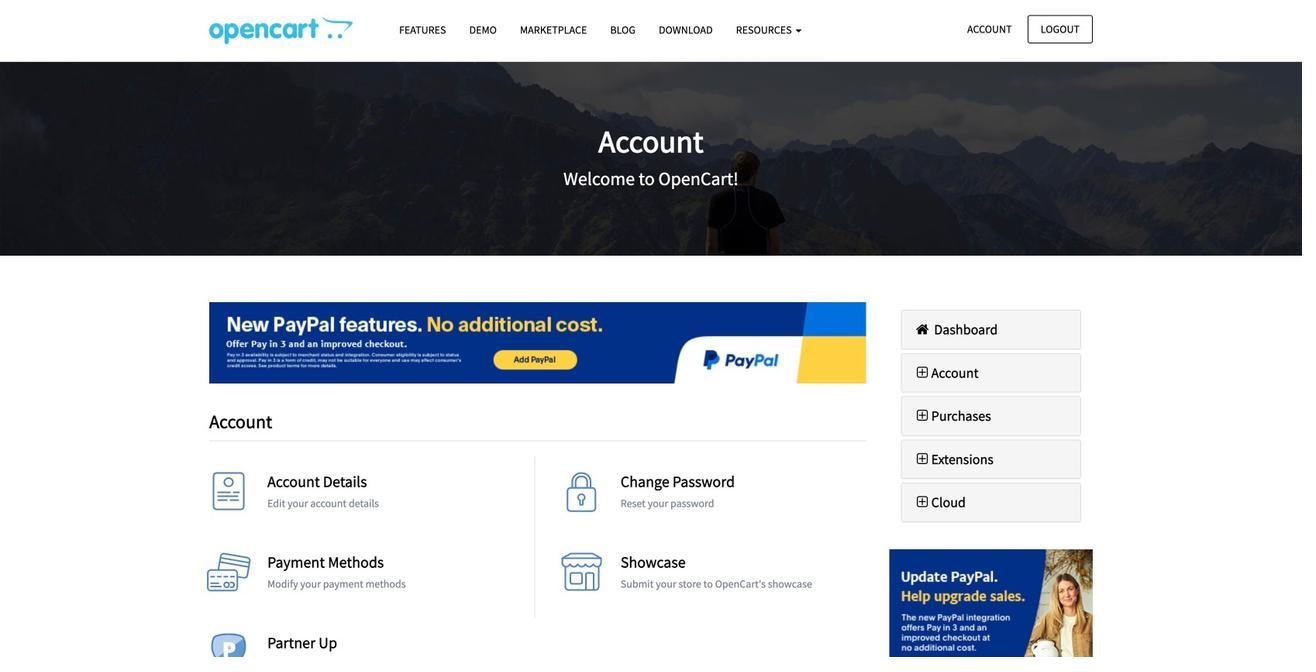 Task type: vqa. For each thing, say whether or not it's contained in the screenshot.
Account image
yes



Task type: locate. For each thing, give the bounding box(es) containing it.
2 plus square o image from the top
[[914, 452, 932, 466]]

paypal image
[[209, 302, 867, 384], [890, 550, 1094, 658]]

0 vertical spatial paypal image
[[209, 302, 867, 384]]

2 vertical spatial plus square o image
[[914, 496, 932, 510]]

0 horizontal spatial paypal image
[[209, 302, 867, 384]]

0 vertical spatial plus square o image
[[914, 366, 932, 380]]

plus square o image
[[914, 366, 932, 380], [914, 452, 932, 466], [914, 496, 932, 510]]

account image
[[206, 473, 252, 519]]

home image
[[914, 323, 932, 337]]

1 vertical spatial paypal image
[[890, 550, 1094, 658]]

1 vertical spatial plus square o image
[[914, 452, 932, 466]]

change password image
[[559, 473, 606, 519]]

3 plus square o image from the top
[[914, 496, 932, 510]]



Task type: describe. For each thing, give the bounding box(es) containing it.
apply to become a partner image
[[206, 634, 252, 658]]

showcase image
[[559, 553, 606, 600]]

1 horizontal spatial paypal image
[[890, 550, 1094, 658]]

payment methods image
[[206, 553, 252, 600]]

1 plus square o image from the top
[[914, 366, 932, 380]]

opencart - your account image
[[209, 16, 353, 44]]

plus square o image
[[914, 409, 932, 423]]



